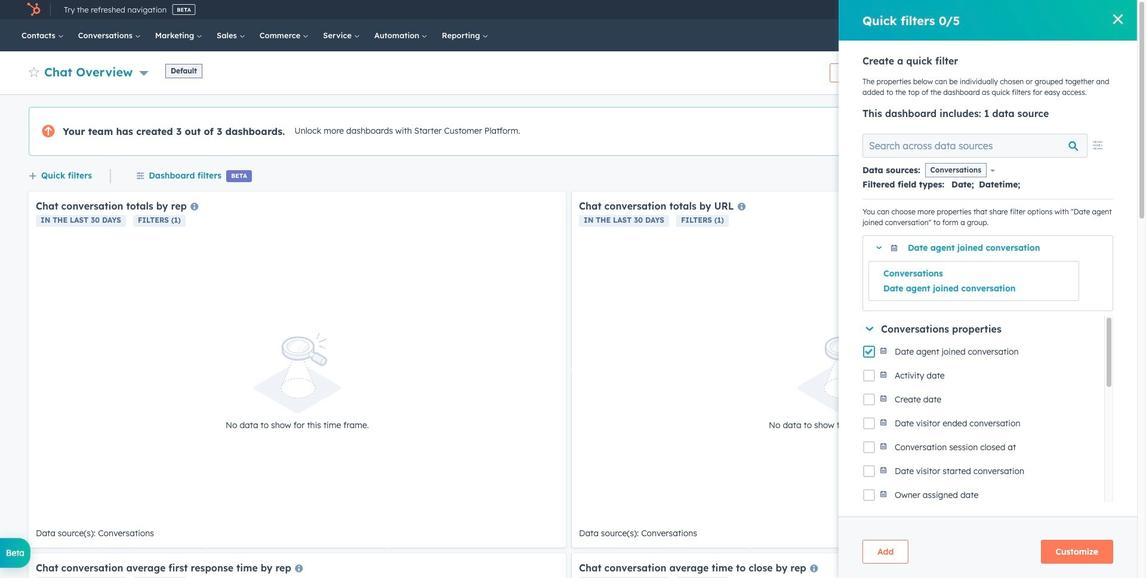 Task type: locate. For each thing, give the bounding box(es) containing it.
Search HubSpot search field
[[961, 25, 1096, 45]]

chat conversation average time to close by rep element
[[572, 554, 1110, 578]]

caret image
[[877, 246, 882, 249]]

menu
[[858, 0, 1123, 19]]

chat conversation totals by rep element
[[29, 192, 566, 548]]

row group
[[863, 316, 1105, 578]]

marketplaces image
[[946, 5, 956, 16]]

banner
[[29, 60, 1109, 82]]

caret image
[[866, 327, 874, 331]]



Task type: vqa. For each thing, say whether or not it's contained in the screenshot.
contacts most recently created by source element
no



Task type: describe. For each thing, give the bounding box(es) containing it.
close image
[[1114, 14, 1123, 24]]

chat conversation average first response time by rep element
[[29, 554, 566, 578]]

chat conversation totals by url element
[[572, 192, 1110, 548]]

Search across data sources search field
[[863, 134, 1088, 158]]

jer mill image
[[1036, 4, 1047, 15]]



